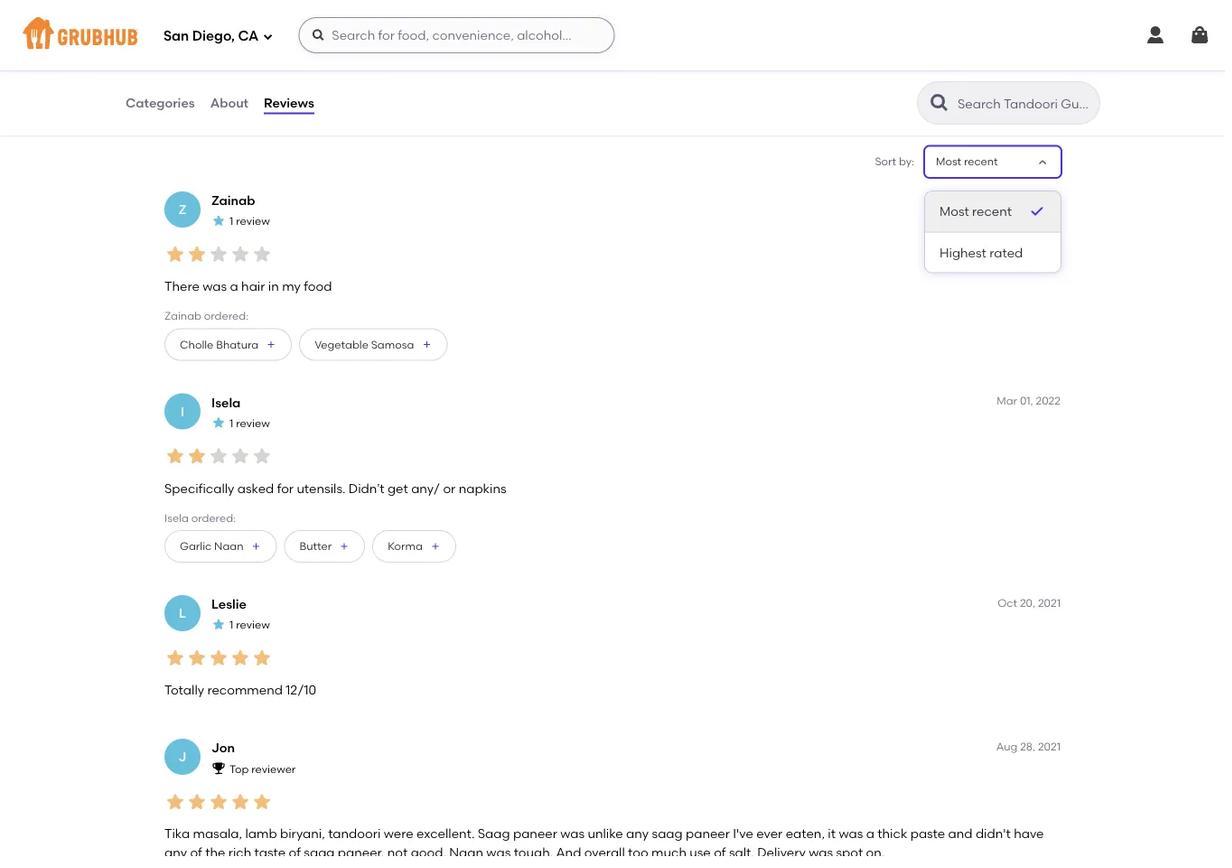 Task type: vqa. For each thing, say whether or not it's contained in the screenshot.
Enjoy for Classic
no



Task type: locate. For each thing, give the bounding box(es) containing it.
recent left 21,
[[973, 204, 1013, 219]]

utensils.
[[297, 481, 346, 496]]

recent inside option
[[973, 204, 1013, 219]]

0 horizontal spatial a
[[230, 279, 238, 294]]

0 horizontal spatial food
[[208, 66, 232, 79]]

review
[[236, 215, 270, 228], [236, 417, 270, 430], [236, 619, 270, 632]]

plus icon image right bhatura
[[266, 339, 277, 350]]

good food
[[175, 66, 232, 79]]

plus icon image
[[266, 339, 277, 350], [422, 339, 432, 350], [251, 541, 262, 552], [339, 541, 350, 552], [430, 541, 441, 552]]

lamb
[[245, 827, 277, 842]]

0 horizontal spatial saag
[[304, 845, 335, 858]]

most up the "highest"
[[940, 204, 970, 219]]

zainab right 'z'
[[212, 193, 255, 208]]

most recent
[[937, 155, 999, 168], [940, 204, 1013, 219]]

plus icon image for naan
[[251, 541, 262, 552]]

review down leslie
[[236, 619, 270, 632]]

naan
[[214, 540, 244, 553], [449, 845, 484, 858]]

0 vertical spatial zainab
[[212, 193, 255, 208]]

specifically asked for utensils. didn't get any/ or napkins
[[165, 481, 507, 496]]

check icon image
[[1029, 203, 1047, 221]]

was down it
[[809, 845, 834, 858]]

2022 right 01, at the right
[[1036, 395, 1061, 408]]

2 2021 from the top
[[1039, 741, 1061, 754]]

totally
[[165, 683, 204, 698]]

was
[[203, 279, 227, 294], [561, 827, 585, 842], [839, 827, 864, 842], [487, 845, 511, 858], [809, 845, 834, 858]]

Search for food, convenience, alcohol... search field
[[299, 17, 615, 53]]

1 horizontal spatial paneer
[[686, 827, 730, 842]]

1 review down leslie
[[230, 619, 270, 632]]

0 vertical spatial most
[[937, 155, 962, 168]]

recent
[[964, 155, 999, 168], [973, 204, 1013, 219]]

zainab for zainab
[[212, 193, 255, 208]]

oct
[[998, 597, 1018, 610]]

trophy icon image
[[212, 762, 226, 776]]

saag
[[478, 827, 510, 842]]

search icon image
[[929, 92, 951, 114]]

paneer up tough.
[[513, 827, 558, 842]]

naan down excellent. on the bottom left of the page
[[449, 845, 484, 858]]

1 vertical spatial 1
[[230, 417, 234, 430]]

plus icon image right korma
[[430, 541, 441, 552]]

0 vertical spatial review
[[236, 215, 270, 228]]

star icon image
[[212, 214, 226, 228], [165, 244, 186, 265], [186, 244, 208, 265], [208, 244, 230, 265], [230, 244, 251, 265], [251, 244, 273, 265], [212, 416, 226, 430], [165, 446, 186, 467], [186, 446, 208, 467], [208, 446, 230, 467], [230, 446, 251, 467], [251, 446, 273, 467], [212, 618, 226, 632], [165, 648, 186, 669], [186, 648, 208, 669], [208, 648, 230, 669], [230, 648, 251, 669], [251, 648, 273, 669], [165, 792, 186, 813], [186, 792, 208, 813], [208, 792, 230, 813], [230, 792, 251, 813], [251, 792, 273, 813]]

eaten,
[[786, 827, 825, 842]]

2022
[[1036, 193, 1061, 206], [1036, 395, 1061, 408]]

napkins
[[459, 481, 507, 496]]

san diego, ca
[[164, 28, 259, 44]]

3 of from the left
[[714, 845, 726, 858]]

1 horizontal spatial a
[[867, 827, 875, 842]]

much
[[652, 845, 687, 858]]

isela up "garlic"
[[165, 512, 189, 525]]

2 of from the left
[[289, 845, 301, 858]]

1 vertical spatial 2022
[[1036, 395, 1061, 408]]

1 review up asked
[[230, 417, 270, 430]]

plus icon image right samosa
[[422, 339, 432, 350]]

saag up much at the bottom
[[652, 827, 683, 842]]

2 2022 from the top
[[1036, 395, 1061, 408]]

0 horizontal spatial of
[[190, 845, 202, 858]]

0 horizontal spatial zainab
[[165, 310, 202, 323]]

plus icon image inside garlic naan button
[[251, 541, 262, 552]]

0 vertical spatial 2021
[[1039, 597, 1061, 610]]

recent up may
[[964, 155, 999, 168]]

1 1 from the top
[[230, 215, 234, 228]]

1 paneer from the left
[[513, 827, 558, 842]]

cholle bhatura button
[[165, 329, 292, 361]]

2 vertical spatial review
[[236, 619, 270, 632]]

caret down icon image
[[1036, 155, 1050, 169]]

review up asked
[[236, 417, 270, 430]]

1 horizontal spatial any
[[627, 827, 649, 842]]

most inside sort by: field
[[937, 155, 962, 168]]

was down saag
[[487, 845, 511, 858]]

most
[[937, 155, 962, 168], [940, 204, 970, 219]]

food right the good
[[208, 66, 232, 79]]

ordered:
[[204, 310, 249, 323], [191, 512, 236, 525]]

2 review from the top
[[236, 417, 270, 430]]

21,
[[1021, 193, 1034, 206]]

garlic naan
[[180, 540, 244, 553]]

sort by:
[[875, 155, 915, 168]]

1 horizontal spatial naan
[[449, 845, 484, 858]]

1 review up there was a hair in my food
[[230, 215, 270, 228]]

tough.
[[514, 845, 553, 858]]

1 right i
[[230, 417, 234, 430]]

2 vertical spatial 1
[[230, 619, 234, 632]]

3 review from the top
[[236, 619, 270, 632]]

food right my
[[304, 279, 332, 294]]

1 of from the left
[[190, 845, 202, 858]]

on time delivery
[[261, 66, 303, 97]]

3 1 review from the top
[[230, 619, 270, 632]]

plus icon image for bhatura
[[266, 339, 277, 350]]

1 horizontal spatial of
[[289, 845, 301, 858]]

delivery
[[261, 84, 302, 97]]

recent inside sort by: field
[[964, 155, 999, 168]]

1 down leslie
[[230, 619, 234, 632]]

naan inside "tika masala, lamb biryani, tandoori were excellent. saag paneer was unlike any saag paneer i've ever eaten, it was a thick paste and didn't have any of the rich taste of saag paneer, not good. naan was tough. and overall too much use of salt. delivery was spot on."
[[449, 845, 484, 858]]

0 horizontal spatial naan
[[214, 540, 244, 553]]

about button
[[209, 71, 250, 136]]

zainab down the there
[[165, 310, 202, 323]]

isela for isela ordered:
[[165, 512, 189, 525]]

1 vertical spatial 2021
[[1039, 741, 1061, 754]]

plus icon image inside butter button
[[339, 541, 350, 552]]

plus icon image for samosa
[[422, 339, 432, 350]]

review for isela
[[236, 417, 270, 430]]

1 vertical spatial isela
[[165, 512, 189, 525]]

0 vertical spatial recent
[[964, 155, 999, 168]]

any up too
[[627, 827, 649, 842]]

1 2022 from the top
[[1036, 193, 1061, 206]]

0 vertical spatial most recent
[[937, 155, 999, 168]]

korma button
[[373, 531, 456, 563]]

korma
[[388, 540, 423, 553]]

of down 'biryani,'
[[289, 845, 301, 858]]

cholle
[[180, 338, 214, 351]]

1 vertical spatial saag
[[304, 845, 335, 858]]

main navigation navigation
[[0, 0, 1226, 71]]

of left "the"
[[190, 845, 202, 858]]

zainab for zainab  ordered:
[[165, 310, 202, 323]]

review for zainab
[[236, 215, 270, 228]]

2021 right 28,
[[1039, 741, 1061, 754]]

any down tika
[[165, 845, 187, 858]]

0 horizontal spatial isela
[[165, 512, 189, 525]]

0 vertical spatial 2022
[[1036, 193, 1061, 206]]

unlike
[[588, 827, 624, 842]]

1 1 review from the top
[[230, 215, 270, 228]]

have
[[1014, 827, 1045, 842]]

1 vertical spatial food
[[304, 279, 332, 294]]

2 vertical spatial 1 review
[[230, 619, 270, 632]]

1 vertical spatial a
[[867, 827, 875, 842]]

of right use
[[714, 845, 726, 858]]

1 vertical spatial recent
[[973, 204, 1013, 219]]

recommend
[[207, 683, 283, 698]]

3 1 from the top
[[230, 619, 234, 632]]

plus icon image inside korma button
[[430, 541, 441, 552]]

tandoori
[[328, 827, 381, 842]]

2 1 review from the top
[[230, 417, 270, 430]]

saag down 'biryani,'
[[304, 845, 335, 858]]

may
[[996, 193, 1019, 206]]

0 horizontal spatial paneer
[[513, 827, 558, 842]]

ordered: up cholle bhatura button
[[204, 310, 249, 323]]

1
[[230, 215, 234, 228], [230, 417, 234, 430], [230, 619, 234, 632]]

paste
[[911, 827, 946, 842]]

1 vertical spatial most recent
[[940, 204, 1013, 219]]

0 vertical spatial a
[[230, 279, 238, 294]]

plus icon image right butter
[[339, 541, 350, 552]]

0 horizontal spatial any
[[165, 845, 187, 858]]

may 21, 2022
[[996, 193, 1061, 206]]

plus icon image right garlic naan
[[251, 541, 262, 552]]

j
[[179, 750, 187, 765]]

isela
[[212, 395, 241, 410], [165, 512, 189, 525]]

naan right "garlic"
[[214, 540, 244, 553]]

0 vertical spatial 1
[[230, 215, 234, 228]]

1 for zainab
[[230, 215, 234, 228]]

0 vertical spatial 1 review
[[230, 215, 270, 228]]

1 horizontal spatial saag
[[652, 827, 683, 842]]

1 vertical spatial most
[[940, 204, 970, 219]]

1 right 'z'
[[230, 215, 234, 228]]

1 vertical spatial 1 review
[[230, 417, 270, 430]]

a left hair
[[230, 279, 238, 294]]

any
[[627, 827, 649, 842], [165, 845, 187, 858]]

2022 right 21,
[[1036, 193, 1061, 206]]

time
[[279, 66, 303, 79]]

2021
[[1039, 597, 1061, 610], [1039, 741, 1061, 754]]

paneer up use
[[686, 827, 730, 842]]

garlic
[[180, 540, 212, 553]]

ordered: up garlic naan
[[191, 512, 236, 525]]

2021 right "20,"
[[1039, 597, 1061, 610]]

1 horizontal spatial isela
[[212, 395, 241, 410]]

plus icon image inside vegetable samosa button
[[422, 339, 432, 350]]

97 correct order
[[347, 46, 387, 97]]

naan inside button
[[214, 540, 244, 553]]

most recent up may
[[937, 155, 999, 168]]

0 vertical spatial any
[[627, 827, 649, 842]]

get
[[388, 481, 408, 496]]

2 1 from the top
[[230, 417, 234, 430]]

0 vertical spatial saag
[[652, 827, 683, 842]]

isela for isela
[[212, 395, 241, 410]]

svg image
[[1145, 24, 1167, 46], [1190, 24, 1211, 46], [311, 28, 326, 42], [262, 31, 273, 42]]

1 2021 from the top
[[1039, 597, 1061, 610]]

2 horizontal spatial of
[[714, 845, 726, 858]]

asked
[[238, 481, 274, 496]]

0 vertical spatial ordered:
[[204, 310, 249, 323]]

2 paneer from the left
[[686, 827, 730, 842]]

1 review from the top
[[236, 215, 270, 228]]

1 vertical spatial naan
[[449, 845, 484, 858]]

correct
[[347, 66, 387, 79]]

0 vertical spatial isela
[[212, 395, 241, 410]]

1 vertical spatial zainab
[[165, 310, 202, 323]]

most recent up highest rated
[[940, 204, 1013, 219]]

highest
[[940, 245, 987, 260]]

1 vertical spatial ordered:
[[191, 512, 236, 525]]

tika masala, lamb biryani, tandoori were excellent. saag paneer was unlike any saag paneer i've ever eaten, it was a thick paste and didn't have any of the rich taste of saag paneer, not good. naan was tough. and overall too much use of salt. delivery was spot on.
[[165, 827, 1045, 858]]

specifically
[[165, 481, 235, 496]]

0 vertical spatial food
[[208, 66, 232, 79]]

isela right i
[[212, 395, 241, 410]]

thick
[[878, 827, 908, 842]]

by:
[[899, 155, 915, 168]]

0 vertical spatial naan
[[214, 540, 244, 553]]

1 horizontal spatial zainab
[[212, 193, 255, 208]]

review up hair
[[236, 215, 270, 228]]

Search Tandoori Guys-Point Loma search field
[[956, 95, 1095, 112]]

on.
[[867, 845, 885, 858]]

most right by:
[[937, 155, 962, 168]]

not
[[388, 845, 408, 858]]

1 review for leslie
[[230, 619, 270, 632]]

a up on. at the bottom of page
[[867, 827, 875, 842]]

plus icon image inside cholle bhatura button
[[266, 339, 277, 350]]

paneer,
[[338, 845, 385, 858]]

1 vertical spatial review
[[236, 417, 270, 430]]



Task type: describe. For each thing, give the bounding box(es) containing it.
categories button
[[125, 71, 196, 136]]

highest rated
[[940, 245, 1024, 260]]

reviews
[[264, 95, 314, 111]]

97
[[347, 46, 361, 61]]

diego,
[[192, 28, 235, 44]]

vegetable samosa
[[315, 338, 414, 351]]

too
[[628, 845, 649, 858]]

hair
[[241, 279, 265, 294]]

reviewer
[[251, 763, 296, 776]]

bhatura
[[216, 338, 259, 351]]

28,
[[1021, 741, 1036, 754]]

rich
[[228, 845, 252, 858]]

categories
[[126, 95, 195, 111]]

35
[[175, 13, 190, 29]]

2022 for specifically asked for utensils. didn't get any/ or napkins
[[1036, 395, 1061, 408]]

garlic naan button
[[165, 531, 277, 563]]

12/10
[[286, 683, 316, 698]]

1 review for zainab
[[230, 215, 270, 228]]

ordered: for asked
[[191, 512, 236, 525]]

zainab  ordered:
[[165, 310, 249, 323]]

jon
[[212, 741, 235, 756]]

2022 for there was a hair in my food
[[1036, 193, 1061, 206]]

and
[[949, 827, 973, 842]]

was up spot
[[839, 827, 864, 842]]

was up and
[[561, 827, 585, 842]]

most recent inside option
[[940, 204, 1013, 219]]

i
[[181, 404, 184, 419]]

there was a hair in my food
[[165, 279, 332, 294]]

butter
[[300, 540, 332, 553]]

cholle bhatura
[[180, 338, 259, 351]]

vegetable samosa button
[[299, 329, 448, 361]]

biryani,
[[280, 827, 325, 842]]

2021 for totally recommend 12/10
[[1039, 597, 1061, 610]]

most recent option
[[926, 192, 1061, 233]]

1 review for isela
[[230, 417, 270, 430]]

in
[[268, 279, 279, 294]]

2021 for tika masala, lamb biryani, tandoori were excellent. saag paneer was unlike any saag paneer i've ever eaten, it was a thick paste and didn't have any of the rich taste of saag paneer, not good. naan was tough. and overall too much use of salt. delivery was spot on.
[[1039, 741, 1061, 754]]

about
[[210, 95, 249, 111]]

overall
[[585, 845, 625, 858]]

tika
[[165, 827, 190, 842]]

butter button
[[284, 531, 365, 563]]

1 vertical spatial any
[[165, 845, 187, 858]]

top reviewer
[[230, 763, 296, 776]]

aug 28, 2021
[[997, 741, 1061, 754]]

reviews button
[[263, 71, 315, 136]]

the
[[205, 845, 225, 858]]

use
[[690, 845, 711, 858]]

it
[[828, 827, 836, 842]]

rated
[[990, 245, 1024, 260]]

top
[[230, 763, 249, 776]]

totally recommend 12/10
[[165, 683, 316, 698]]

z
[[179, 202, 187, 217]]

on
[[261, 66, 277, 79]]

ordered: for was
[[204, 310, 249, 323]]

20,
[[1020, 597, 1036, 610]]

there
[[165, 279, 200, 294]]

were
[[384, 827, 414, 842]]

mar 01, 2022
[[997, 395, 1061, 408]]

ever
[[757, 827, 783, 842]]

1 horizontal spatial food
[[304, 279, 332, 294]]

l
[[179, 606, 186, 621]]

samosa
[[371, 338, 414, 351]]

sort
[[875, 155, 897, 168]]

01,
[[1020, 395, 1034, 408]]

1 for isela
[[230, 417, 234, 430]]

vegetable
[[315, 338, 369, 351]]

and
[[556, 845, 582, 858]]

good.
[[411, 845, 446, 858]]

for
[[277, 481, 294, 496]]

Sort by: field
[[937, 154, 999, 170]]

didn't
[[976, 827, 1011, 842]]

1 for leslie
[[230, 619, 234, 632]]

isela ordered:
[[165, 512, 236, 525]]

oct 20, 2021
[[998, 597, 1061, 610]]

good
[[175, 66, 205, 79]]

or
[[443, 481, 456, 496]]

most inside most recent option
[[940, 204, 970, 219]]

was up zainab  ordered:
[[203, 279, 227, 294]]

35 ratings
[[175, 13, 236, 29]]

any/
[[411, 481, 440, 496]]

taste
[[255, 845, 286, 858]]

aug
[[997, 741, 1018, 754]]

excellent.
[[417, 827, 475, 842]]

my
[[282, 279, 301, 294]]

i've
[[733, 827, 754, 842]]

mar
[[997, 395, 1018, 408]]

ca
[[238, 28, 259, 44]]

a inside "tika masala, lamb biryani, tandoori were excellent. saag paneer was unlike any saag paneer i've ever eaten, it was a thick paste and didn't have any of the rich taste of saag paneer, not good. naan was tough. and overall too much use of salt. delivery was spot on."
[[867, 827, 875, 842]]

ratings
[[193, 13, 236, 29]]

review for leslie
[[236, 619, 270, 632]]

spot
[[837, 845, 864, 858]]



